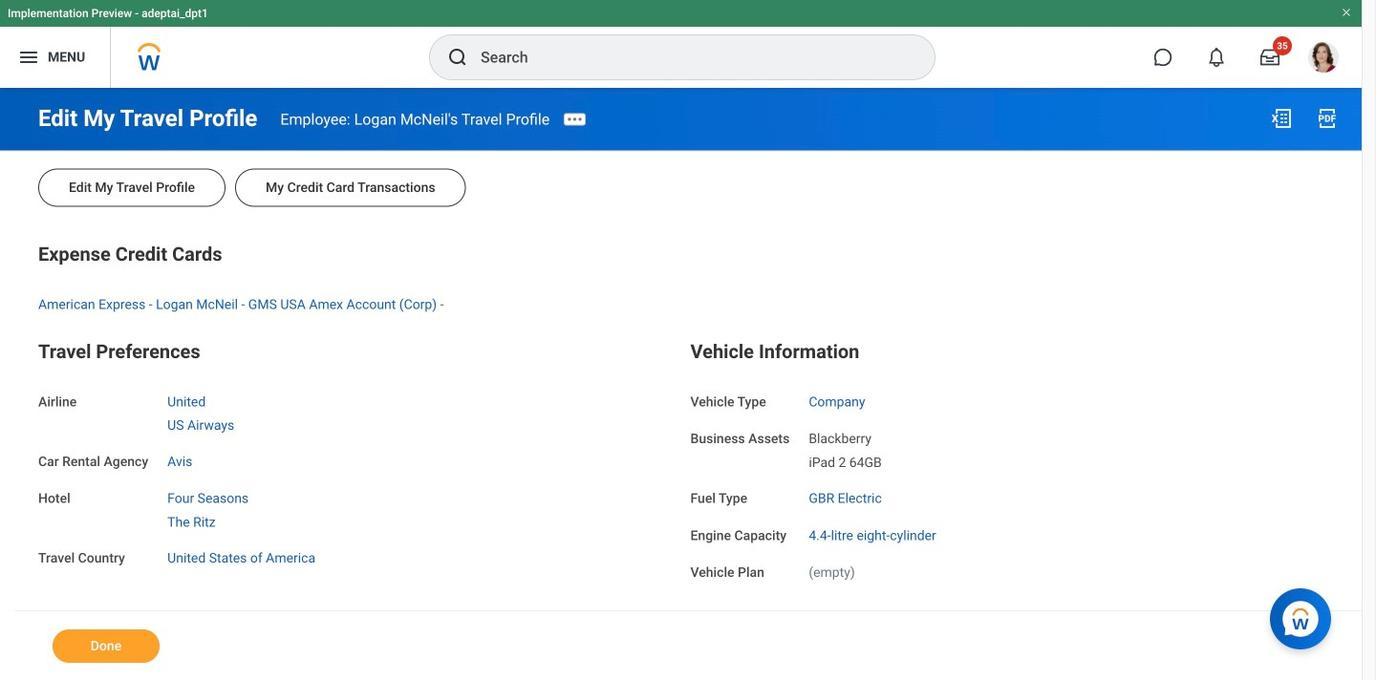 Task type: vqa. For each thing, say whether or not it's contained in the screenshot.
iPad 2 64GB 'element'
yes



Task type: describe. For each thing, give the bounding box(es) containing it.
profile logan mcneil image
[[1308, 42, 1339, 77]]

inbox large image
[[1261, 48, 1280, 67]]

view printable version (pdf) image
[[1316, 107, 1339, 130]]

justify image
[[17, 46, 40, 69]]



Task type: locate. For each thing, give the bounding box(es) containing it.
employee: logan mcneil's travel profile element
[[280, 110, 550, 128]]

blackberry element
[[809, 427, 872, 447]]

close environment banner image
[[1341, 7, 1352, 18]]

search image
[[446, 46, 469, 69]]

main content
[[0, 88, 1362, 681]]

items selected list
[[167, 390, 265, 435], [809, 427, 913, 472], [167, 487, 279, 531]]

group
[[38, 239, 1324, 314], [38, 337, 671, 568], [691, 337, 1324, 583]]

notifications large image
[[1207, 48, 1226, 67]]

Search Workday  search field
[[481, 36, 896, 78]]

banner
[[0, 0, 1362, 88]]

export to excel image
[[1270, 107, 1293, 130]]

ipad 2 64gb element
[[809, 451, 882, 470]]



